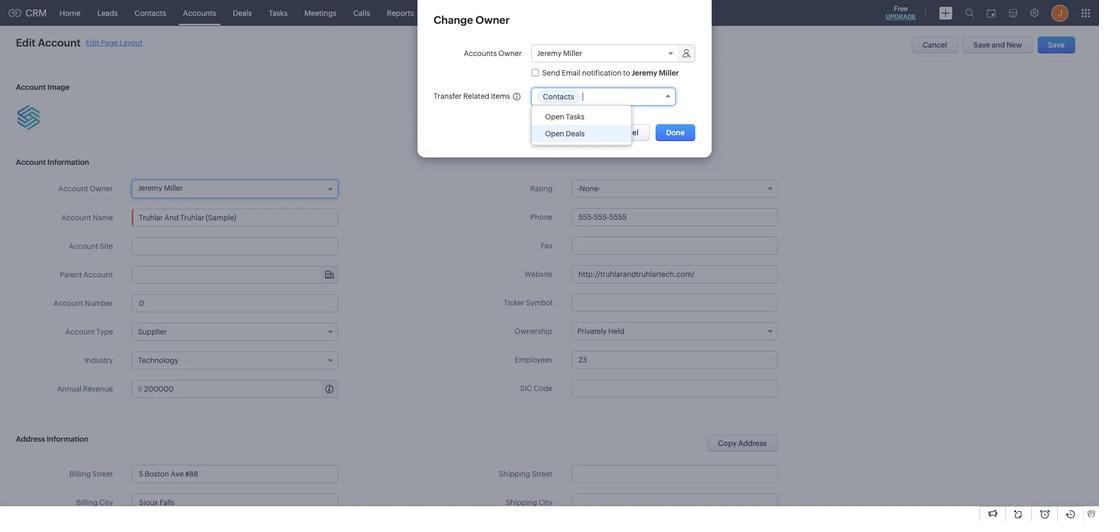 Task type: locate. For each thing, give the bounding box(es) containing it.
0 horizontal spatial cancel button
[[603, 124, 650, 141]]

1 horizontal spatial cancel
[[923, 41, 948, 49]]

2 vertical spatial jeremy
[[138, 184, 162, 193]]

1 vertical spatial cancel
[[614, 129, 639, 137]]

0 vertical spatial jeremy
[[537, 49, 562, 58]]

items
[[491, 92, 510, 101]]

0 horizontal spatial save
[[974, 41, 991, 49]]

1 open from the top
[[545, 113, 565, 121]]

open
[[545, 113, 565, 121], [545, 130, 565, 138]]

0 horizontal spatial deals
[[233, 9, 252, 17]]

1 horizontal spatial edit
[[86, 38, 99, 47]]

0 horizontal spatial cancel
[[614, 129, 639, 137]]

owner up accounts owner
[[476, 14, 510, 26]]

list box
[[532, 106, 632, 145]]

layout
[[119, 38, 143, 47]]

0 horizontal spatial edit
[[16, 37, 36, 49]]

edit down crm link
[[16, 37, 36, 49]]

free upgrade
[[886, 5, 916, 21]]

save right new
[[1049, 41, 1065, 49]]

1 vertical spatial miller
[[659, 69, 679, 77]]

contacts
[[135, 9, 166, 17], [543, 93, 574, 101]]

street up shipping city
[[532, 471, 553, 479]]

accounts link
[[175, 0, 225, 26]]

save inside button
[[974, 41, 991, 49]]

account down home link
[[38, 37, 81, 49]]

copy address button
[[707, 436, 778, 453]]

2 vertical spatial miller
[[164, 184, 183, 193]]

1 horizontal spatial tasks
[[566, 113, 585, 121]]

open inside option
[[545, 113, 565, 121]]

account for account site
[[69, 242, 98, 251]]

1 vertical spatial accounts
[[464, 49, 497, 58]]

1 city from the left
[[99, 499, 113, 508]]

information up account owner
[[47, 158, 89, 167]]

page
[[101, 38, 118, 47]]

documents
[[487, 9, 528, 17]]

deals down the open tasks option
[[566, 130, 585, 138]]

cancel for the rightmost the cancel button
[[923, 41, 948, 49]]

owner
[[476, 14, 510, 26], [499, 49, 522, 58], [90, 185, 113, 193]]

account left image
[[16, 83, 46, 92]]

information for address
[[47, 436, 88, 444]]

billing up billing city
[[69, 471, 91, 479]]

1 horizontal spatial contacts
[[543, 93, 574, 101]]

annual
[[57, 385, 82, 394]]

city for billing city
[[99, 499, 113, 508]]

account site
[[69, 242, 113, 251]]

open deals option
[[532, 125, 632, 142]]

account left type
[[65, 328, 95, 337]]

calls
[[353, 9, 370, 17]]

account for account information
[[16, 158, 46, 167]]

jeremy inside field
[[537, 49, 562, 58]]

1 vertical spatial owner
[[499, 49, 522, 58]]

shipping
[[499, 471, 530, 479], [506, 499, 537, 508]]

1 vertical spatial cancel button
[[603, 124, 650, 141]]

account type
[[65, 328, 113, 337]]

owner for account owner
[[90, 185, 113, 193]]

2 city from the left
[[539, 499, 553, 508]]

owner up the "name"
[[90, 185, 113, 193]]

open tasks
[[545, 113, 585, 121]]

1 save from the left
[[974, 41, 991, 49]]

jeremy
[[537, 49, 562, 58], [632, 69, 658, 77], [138, 184, 162, 193]]

related
[[463, 92, 490, 101]]

city down billing street
[[99, 499, 113, 508]]

2 save from the left
[[1049, 41, 1065, 49]]

0 vertical spatial jeremy miller
[[537, 49, 582, 58]]

sic code
[[520, 385, 553, 393]]

None text field
[[583, 93, 662, 101], [132, 209, 339, 227], [132, 238, 339, 256], [572, 294, 778, 312], [132, 295, 339, 313], [572, 466, 778, 484], [583, 93, 662, 101], [132, 209, 339, 227], [132, 238, 339, 256], [572, 294, 778, 312], [132, 295, 339, 313], [572, 466, 778, 484]]

notification
[[582, 69, 622, 77]]

account
[[38, 37, 81, 49], [16, 83, 46, 92], [16, 158, 46, 167], [58, 185, 88, 193], [62, 214, 91, 222], [69, 242, 98, 251], [83, 271, 113, 280], [54, 300, 83, 308], [65, 328, 95, 337]]

1 horizontal spatial save
[[1049, 41, 1065, 49]]

0 vertical spatial cancel
[[923, 41, 948, 49]]

open inside option
[[545, 130, 565, 138]]

address
[[16, 436, 45, 444], [738, 440, 767, 448]]

information inside address information copy address
[[47, 436, 88, 444]]

contacts up open tasks
[[543, 93, 574, 101]]

2 open from the top
[[545, 130, 565, 138]]

cancel
[[923, 41, 948, 49], [614, 129, 639, 137]]

0 vertical spatial cancel button
[[912, 37, 959, 53]]

upgrade
[[886, 13, 916, 21]]

0 horizontal spatial jeremy miller
[[138, 184, 183, 193]]

billing down billing street
[[76, 499, 98, 508]]

1 horizontal spatial jeremy
[[537, 49, 562, 58]]

shipping down shipping street
[[506, 499, 537, 508]]

0 vertical spatial information
[[47, 158, 89, 167]]

0 vertical spatial billing
[[69, 471, 91, 479]]

1 vertical spatial tasks
[[566, 113, 585, 121]]

home link
[[51, 0, 89, 26]]

send email notification to jeremy miller
[[543, 69, 679, 77]]

revenue
[[83, 385, 113, 394]]

home
[[60, 9, 81, 17]]

1 vertical spatial information
[[47, 436, 88, 444]]

cancel button down upgrade
[[912, 37, 959, 53]]

city down shipping street
[[539, 499, 553, 508]]

1 vertical spatial deals
[[566, 130, 585, 138]]

deals left tasks link
[[233, 9, 252, 17]]

tasks link
[[260, 0, 296, 26]]

save left and
[[974, 41, 991, 49]]

1 vertical spatial shipping
[[506, 499, 537, 508]]

0 vertical spatial shipping
[[499, 471, 530, 479]]

shipping up shipping city
[[499, 471, 530, 479]]

edit
[[16, 37, 36, 49], [86, 38, 99, 47]]

1 horizontal spatial jeremy miller
[[537, 49, 582, 58]]

edit left 'page'
[[86, 38, 99, 47]]

done
[[666, 129, 685, 137]]

1 street from the left
[[92, 471, 113, 479]]

Jeremy Miller field
[[532, 45, 695, 62]]

meetings
[[305, 9, 337, 17]]

owner down documents "link"
[[499, 49, 522, 58]]

save for save
[[1049, 41, 1065, 49]]

0 vertical spatial miller
[[563, 49, 582, 58]]

sic
[[520, 385, 532, 393]]

city
[[99, 499, 113, 508], [539, 499, 553, 508]]

miller inside field
[[563, 49, 582, 58]]

phone
[[531, 213, 553, 222]]

1 horizontal spatial deals
[[566, 130, 585, 138]]

tasks
[[269, 9, 288, 17], [566, 113, 585, 121]]

accounts left deals 'link'
[[183, 9, 216, 17]]

account left site
[[69, 242, 98, 251]]

account down parent
[[54, 300, 83, 308]]

1 horizontal spatial miller
[[563, 49, 582, 58]]

2 vertical spatial owner
[[90, 185, 113, 193]]

send
[[543, 69, 560, 77]]

2 street from the left
[[532, 471, 553, 479]]

website
[[525, 271, 553, 279]]

jeremy miller
[[537, 49, 582, 58], [138, 184, 183, 193]]

contacts up layout
[[135, 9, 166, 17]]

copy
[[718, 440, 737, 448]]

save
[[974, 41, 991, 49], [1049, 41, 1065, 49]]

0 vertical spatial accounts
[[183, 9, 216, 17]]

jeremy miller inside field
[[537, 49, 582, 58]]

account name
[[62, 214, 113, 222]]

tasks right deals 'link'
[[269, 9, 288, 17]]

name
[[93, 214, 113, 222]]

1 horizontal spatial city
[[539, 499, 553, 508]]

account number
[[54, 300, 113, 308]]

1 vertical spatial contacts
[[543, 93, 574, 101]]

billing for billing city
[[76, 499, 98, 508]]

accounts
[[183, 9, 216, 17], [464, 49, 497, 58]]

0 horizontal spatial street
[[92, 471, 113, 479]]

None text field
[[572, 209, 778, 227], [572, 237, 778, 255], [572, 266, 778, 284], [572, 352, 778, 370], [572, 380, 778, 398], [144, 381, 338, 398], [132, 466, 339, 484], [132, 494, 339, 512], [572, 494, 778, 512], [572, 209, 778, 227], [572, 237, 778, 255], [572, 266, 778, 284], [572, 352, 778, 370], [572, 380, 778, 398], [144, 381, 338, 398], [132, 466, 339, 484], [132, 494, 339, 512], [572, 494, 778, 512]]

0 vertical spatial tasks
[[269, 9, 288, 17]]

0 horizontal spatial contacts
[[135, 9, 166, 17]]

information
[[47, 158, 89, 167], [47, 436, 88, 444]]

list box containing open tasks
[[532, 106, 632, 145]]

account left the "name"
[[62, 214, 91, 222]]

open up open deals
[[545, 113, 565, 121]]

information up billing street
[[47, 436, 88, 444]]

account down image
[[16, 158, 46, 167]]

cancel button down contacts field
[[603, 124, 650, 141]]

street up billing city
[[92, 471, 113, 479]]

edit page layout link
[[86, 38, 143, 47]]

1 horizontal spatial cancel button
[[912, 37, 959, 53]]

cancel for the bottom the cancel button
[[614, 129, 639, 137]]

0 horizontal spatial address
[[16, 436, 45, 444]]

campaigns
[[431, 9, 471, 17]]

tasks up open deals option
[[566, 113, 585, 121]]

1 horizontal spatial street
[[532, 471, 553, 479]]

1 horizontal spatial accounts
[[464, 49, 497, 58]]

1 vertical spatial open
[[545, 130, 565, 138]]

image
[[47, 83, 70, 92]]

billing
[[69, 471, 91, 479], [76, 499, 98, 508]]

meetings link
[[296, 0, 345, 26]]

0 vertical spatial owner
[[476, 14, 510, 26]]

0 horizontal spatial miller
[[164, 184, 183, 193]]

cancel button
[[912, 37, 959, 53], [603, 124, 650, 141]]

code
[[534, 385, 553, 393]]

account for account number
[[54, 300, 83, 308]]

accounts down change owner
[[464, 49, 497, 58]]

2 horizontal spatial jeremy
[[632, 69, 658, 77]]

deals inside option
[[566, 130, 585, 138]]

open deals
[[545, 130, 585, 138]]

billing city
[[76, 499, 113, 508]]

account up account name
[[58, 185, 88, 193]]

calls link
[[345, 0, 379, 26]]

save for save and new
[[974, 41, 991, 49]]

account right parent
[[83, 271, 113, 280]]

0 vertical spatial open
[[545, 113, 565, 121]]

parent account
[[60, 271, 113, 280]]

street
[[92, 471, 113, 479], [532, 471, 553, 479]]

0 horizontal spatial accounts
[[183, 9, 216, 17]]

account owner
[[58, 185, 113, 193]]

save button
[[1038, 37, 1076, 53]]

0 vertical spatial deals
[[233, 9, 252, 17]]

save inside button
[[1049, 41, 1065, 49]]

open down open tasks
[[545, 130, 565, 138]]

0 horizontal spatial city
[[99, 499, 113, 508]]

1 vertical spatial billing
[[76, 499, 98, 508]]

accounts owner
[[464, 49, 522, 58]]



Task type: describe. For each thing, give the bounding box(es) containing it.
shipping for shipping street
[[499, 471, 530, 479]]

open for open deals
[[545, 130, 565, 138]]

transfer
[[434, 92, 462, 101]]

tasks inside option
[[566, 113, 585, 121]]

fax
[[541, 242, 553, 250]]

shipping street
[[499, 471, 553, 479]]

email
[[562, 69, 581, 77]]

save and new button
[[963, 37, 1034, 53]]

city for shipping city
[[539, 499, 553, 508]]

leads link
[[89, 0, 126, 26]]

symbol
[[526, 299, 553, 308]]

site
[[100, 242, 113, 251]]

0 horizontal spatial jeremy
[[138, 184, 162, 193]]

Contacts field
[[531, 88, 676, 106]]

billing street
[[69, 471, 113, 479]]

industry
[[85, 357, 113, 365]]

accounts for accounts owner
[[464, 49, 497, 58]]

1 horizontal spatial address
[[738, 440, 767, 448]]

edit inside edit account edit page layout
[[86, 38, 99, 47]]

rating
[[530, 185, 553, 193]]

1 vertical spatial jeremy miller
[[138, 184, 183, 193]]

crm link
[[8, 7, 47, 19]]

reports
[[387, 9, 414, 17]]

number
[[85, 300, 113, 308]]

open tasks option
[[532, 109, 632, 125]]

leads
[[97, 9, 118, 17]]

account for account name
[[62, 214, 91, 222]]

ticker
[[504, 299, 525, 308]]

edit account edit page layout
[[16, 37, 143, 49]]

0 horizontal spatial tasks
[[269, 9, 288, 17]]

campaigns link
[[423, 0, 479, 26]]

1 vertical spatial jeremy
[[632, 69, 658, 77]]

address information copy address
[[16, 436, 767, 448]]

change owner
[[434, 14, 510, 26]]

free
[[894, 5, 908, 13]]

0 vertical spatial contacts
[[135, 9, 166, 17]]

account information
[[16, 158, 89, 167]]

parent
[[60, 271, 82, 280]]

information for account
[[47, 158, 89, 167]]

annual revenue
[[57, 385, 113, 394]]

street for shipping street
[[532, 471, 553, 479]]

ticker symbol
[[504, 299, 553, 308]]

and
[[992, 41, 1005, 49]]

account for account type
[[65, 328, 95, 337]]

billing for billing street
[[69, 471, 91, 479]]

deals link
[[225, 0, 260, 26]]

save and new
[[974, 41, 1023, 49]]

done button
[[656, 124, 696, 141]]

transfer related items
[[434, 92, 510, 101]]

image image
[[16, 105, 41, 130]]

to
[[623, 69, 630, 77]]

type
[[96, 328, 113, 337]]

account image
[[16, 83, 70, 92]]

open for open tasks
[[545, 113, 565, 121]]

crm
[[25, 7, 47, 19]]

reports link
[[379, 0, 423, 26]]

owner for accounts owner
[[499, 49, 522, 58]]

shipping city
[[506, 499, 553, 508]]

contacts link
[[126, 0, 175, 26]]

owner for change owner
[[476, 14, 510, 26]]

employees
[[515, 356, 553, 365]]

street for billing street
[[92, 471, 113, 479]]

2 horizontal spatial miller
[[659, 69, 679, 77]]

contacts inside field
[[543, 93, 574, 101]]

account for account owner
[[58, 185, 88, 193]]

new
[[1007, 41, 1023, 49]]

ownership
[[515, 328, 553, 336]]

change
[[434, 14, 473, 26]]

deals inside 'link'
[[233, 9, 252, 17]]

account for account image
[[16, 83, 46, 92]]

shipping for shipping city
[[506, 499, 537, 508]]

accounts for accounts
[[183, 9, 216, 17]]

documents link
[[479, 0, 536, 26]]



Task type: vqa. For each thing, say whether or not it's contained in the screenshot.
Save and New button
yes



